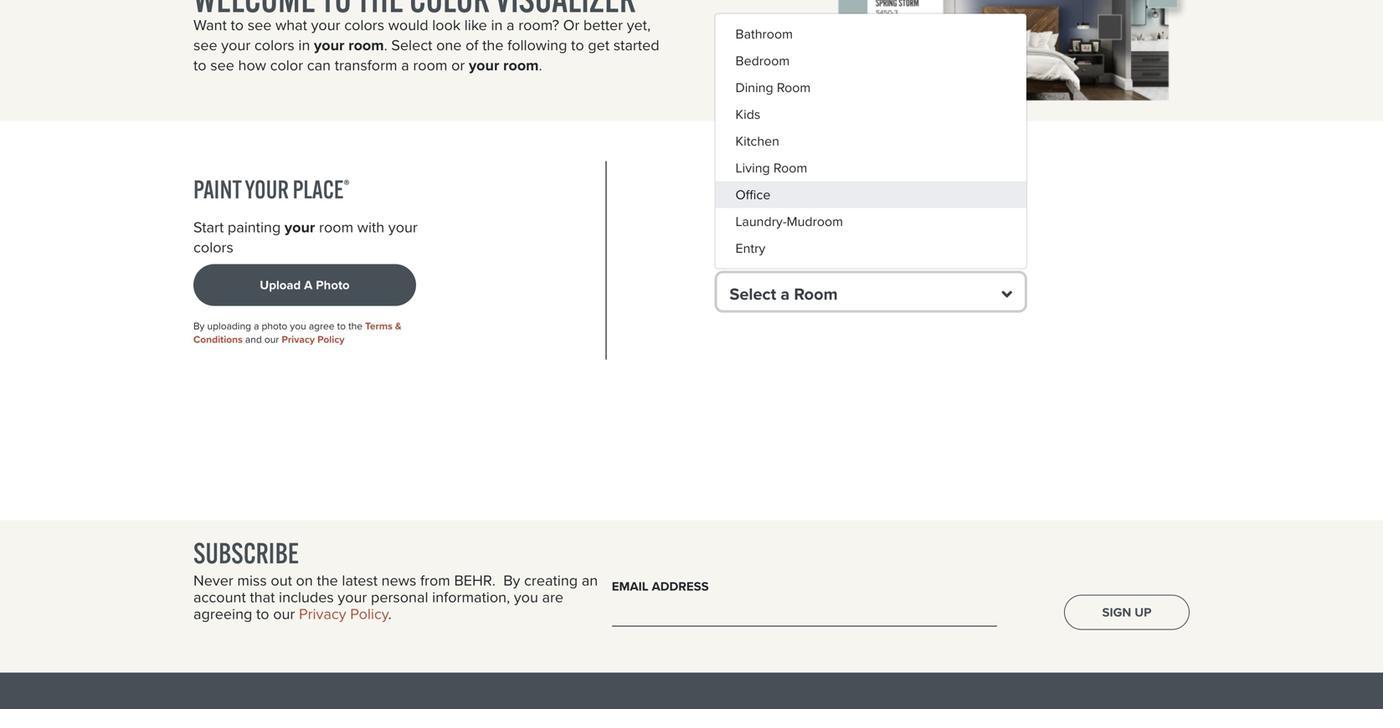 Task type: describe. For each thing, give the bounding box(es) containing it.
1 horizontal spatial in
[[491, 14, 503, 36]]

1 room with your colors from the left
[[194, 216, 418, 259]]

can
[[307, 54, 331, 76]]

upload
[[260, 276, 301, 294]]

to right agree
[[337, 319, 346, 334]]

office
[[736, 185, 771, 205]]

sign up
[[1103, 603, 1152, 622]]

subscribe
[[194, 536, 299, 571]]

want
[[194, 14, 227, 36]]

to left get
[[571, 34, 584, 56]]

what
[[276, 14, 307, 36]]

an
[[582, 570, 598, 592]]

kitchen
[[736, 131, 780, 151]]

select a room button
[[715, 271, 1028, 313]]

would
[[388, 14, 429, 36]]

entry
[[736, 238, 766, 259]]

colors left can at the top
[[255, 34, 295, 56]]

start for start painting your
[[194, 216, 224, 238]]

a inside want to see what your colors would look like in a room? or better yet, see your colors in
[[507, 14, 515, 36]]

and our privacy policy
[[243, 332, 345, 347]]

behr
[[831, 216, 869, 238]]

®
[[344, 176, 350, 195]]

includes
[[279, 587, 334, 609]]

room inside popup button
[[794, 282, 838, 307]]

by uploading a photo you agree to the
[[194, 319, 365, 334]]

0 vertical spatial by
[[194, 319, 205, 334]]

a inside button
[[304, 276, 313, 294]]

yet,
[[627, 14, 651, 36]]

your
[[245, 173, 289, 205]]

up
[[1135, 603, 1152, 622]]

place
[[293, 173, 344, 205]]

of
[[466, 34, 479, 56]]

or
[[452, 54, 465, 76]]

terms & conditions link
[[194, 319, 402, 347]]

0 vertical spatial policy
[[318, 332, 345, 347]]

want to see what your colors would look like in a room? or better yet, see your colors in
[[194, 14, 651, 56]]

kids link
[[716, 101, 1027, 128]]

one
[[437, 34, 462, 56]]

conditions
[[194, 332, 243, 347]]

select a room
[[730, 282, 838, 307]]

2 with from the left
[[914, 216, 941, 238]]

account
[[194, 587, 246, 609]]

mudroom
[[787, 212, 844, 232]]

living room link
[[716, 155, 1027, 181]]

colors down paint
[[194, 236, 234, 259]]

dining
[[736, 78, 774, 98]]

started
[[614, 34, 660, 56]]

&
[[395, 319, 402, 334]]

out
[[271, 570, 292, 592]]

or
[[563, 14, 580, 36]]

room?
[[519, 14, 560, 36]]

a inside . select one of the following to get started to see how color can transform a room or
[[401, 54, 409, 76]]

color
[[270, 54, 303, 76]]

visualizer
[[780, 173, 874, 205]]

agree
[[309, 319, 335, 334]]

0 vertical spatial you
[[290, 319, 306, 334]]

agreeing
[[194, 603, 252, 625]]

1 horizontal spatial policy
[[350, 603, 388, 625]]

email address
[[612, 578, 709, 596]]

kitchen link
[[716, 128, 1027, 155]]

transform
[[335, 54, 398, 76]]

photo
[[316, 276, 350, 294]]

bathroom bedroom dining room kids kitchen living room office laundry-mudroom entry
[[736, 24, 844, 259]]

our inside never miss out on the latest news from behr.  by creating an account that includes your personal information, you are agreeing to our
[[273, 603, 295, 625]]

0 vertical spatial privacy
[[282, 332, 315, 347]]

bathroom
[[736, 24, 793, 44]]

1 vertical spatial the
[[349, 319, 363, 334]]

address
[[652, 578, 709, 596]]

look
[[432, 14, 461, 36]]

and
[[245, 332, 262, 347]]

start painting your
[[194, 216, 315, 238]]

sign up button
[[1065, 595, 1190, 630]]

terms & conditions
[[194, 319, 402, 347]]

select a room element
[[715, 13, 1028, 269]]

following
[[508, 34, 568, 56]]

upload a photo button
[[194, 264, 416, 306]]

1 vertical spatial privacy policy link
[[299, 603, 388, 625]]

0 vertical spatial privacy policy link
[[282, 332, 345, 347]]

start for start painting a behr
[[727, 216, 758, 238]]

bedroom link
[[716, 47, 1027, 74]]

paint your place ®
[[194, 173, 350, 205]]

from
[[421, 570, 451, 592]]

0 vertical spatial room
[[777, 78, 811, 98]]

. for your room .
[[539, 54, 543, 76]]

to inside never miss out on the latest news from behr.  by creating an account that includes your personal information, you are agreeing to our
[[256, 603, 269, 625]]

room visualizer
[[727, 173, 874, 205]]



Task type: locate. For each thing, give the bounding box(es) containing it.
2 horizontal spatial .
[[539, 54, 543, 76]]

by left creating
[[504, 570, 521, 592]]

room
[[727, 173, 777, 205]]

room down office link
[[876, 216, 910, 238]]

upload a photo
[[260, 276, 350, 294]]

0 vertical spatial the
[[483, 34, 504, 56]]

1 horizontal spatial .
[[388, 603, 392, 625]]

painting for a
[[762, 216, 815, 238]]

0 horizontal spatial in
[[299, 34, 310, 56]]

bathroom link
[[716, 21, 1027, 47]]

sign
[[1103, 603, 1132, 622]]

by inside never miss out on the latest news from behr.  by creating an account that includes your personal information, you are agreeing to our
[[504, 570, 521, 592]]

0 vertical spatial our
[[265, 332, 279, 347]]

1 horizontal spatial start
[[727, 216, 758, 238]]

0 horizontal spatial with
[[358, 216, 385, 238]]

see
[[248, 14, 272, 36], [194, 34, 218, 56], [210, 54, 234, 76]]

like
[[465, 14, 487, 36]]

policy down latest
[[350, 603, 388, 625]]

1 horizontal spatial select
[[730, 282, 777, 307]]

to
[[231, 14, 244, 36], [571, 34, 584, 56], [194, 54, 207, 76], [337, 319, 346, 334], [256, 603, 269, 625]]

are
[[542, 587, 564, 609]]

select
[[392, 34, 433, 56], [730, 282, 777, 307]]

room right dining
[[777, 78, 811, 98]]

2 start from the left
[[727, 216, 758, 238]]

our right the and on the top left of the page
[[265, 332, 279, 347]]

how
[[238, 54, 266, 76]]

room with your colors down office link
[[727, 216, 975, 259]]

news
[[382, 570, 417, 592]]

1 start from the left
[[194, 216, 224, 238]]

colors up transform
[[345, 14, 385, 36]]

2 painting from the left
[[762, 216, 815, 238]]

. down news
[[388, 603, 392, 625]]

0 horizontal spatial by
[[194, 319, 205, 334]]

2 vertical spatial the
[[317, 570, 338, 592]]

1 vertical spatial privacy
[[299, 603, 346, 625]]

0 horizontal spatial painting
[[228, 216, 281, 238]]

policy
[[318, 332, 345, 347], [350, 603, 388, 625]]

our
[[265, 332, 279, 347], [273, 603, 295, 625]]

your
[[311, 14, 341, 36], [221, 34, 251, 56], [314, 34, 345, 56], [469, 54, 500, 76], [285, 216, 315, 238], [389, 216, 418, 238], [945, 216, 975, 238], [338, 587, 367, 609]]

information,
[[432, 587, 510, 609]]

creating
[[524, 570, 578, 592]]

the for latest
[[317, 570, 338, 592]]

room left the 'or' on the left of the page
[[413, 54, 448, 76]]

1 vertical spatial by
[[504, 570, 521, 592]]

the right the of
[[483, 34, 504, 56]]

to inside want to see what your colors would look like in a room? or better yet, see your colors in
[[231, 14, 244, 36]]

miss
[[237, 570, 267, 592]]

a inside popup button
[[781, 282, 790, 307]]

room with your colors
[[194, 216, 418, 259], [727, 216, 975, 259]]

.
[[384, 34, 388, 56], [539, 54, 543, 76], [388, 603, 392, 625]]

better
[[584, 14, 623, 36]]

1 horizontal spatial painting
[[762, 216, 815, 238]]

painting down your
[[228, 216, 281, 238]]

on
[[296, 570, 313, 592]]

see inside . select one of the following to get started to see how color can transform a room or
[[210, 54, 234, 76]]

policy left terms
[[318, 332, 345, 347]]

to right want
[[231, 14, 244, 36]]

2 horizontal spatial the
[[483, 34, 504, 56]]

never
[[194, 570, 234, 592]]

1 with from the left
[[358, 216, 385, 238]]

1 horizontal spatial with
[[914, 216, 941, 238]]

start
[[194, 216, 224, 238], [727, 216, 758, 238]]

bedroom
[[736, 51, 790, 71]]

colors down laundry-
[[727, 236, 768, 259]]

room right living
[[774, 158, 808, 178]]

you inside never miss out on the latest news from behr.  by creating an account that includes your personal information, you are agreeing to our
[[514, 587, 539, 609]]

in left your room
[[299, 34, 310, 56]]

2 vertical spatial room
[[794, 282, 838, 307]]

you
[[290, 319, 306, 334], [514, 587, 539, 609]]

0 horizontal spatial select
[[392, 34, 433, 56]]

kids
[[736, 104, 761, 124]]

laundry-mudroom link
[[716, 208, 1027, 235]]

start down office
[[727, 216, 758, 238]]

0 horizontal spatial policy
[[318, 332, 345, 347]]

select down entry
[[730, 282, 777, 307]]

with
[[358, 216, 385, 238], [914, 216, 941, 238]]

0 horizontal spatial you
[[290, 319, 306, 334]]

. down room?
[[539, 54, 543, 76]]

that
[[250, 587, 275, 609]]

privacy policy link
[[282, 332, 345, 347], [299, 603, 388, 625]]

visualizer logo image
[[790, 0, 1190, 121]]

by
[[194, 319, 205, 334], [504, 570, 521, 592]]

the
[[483, 34, 504, 56], [349, 319, 363, 334], [317, 570, 338, 592]]

0 horizontal spatial start
[[194, 216, 224, 238]]

. for privacy policy .
[[388, 603, 392, 625]]

1 horizontal spatial by
[[504, 570, 521, 592]]

1 vertical spatial select
[[730, 282, 777, 307]]

your room .
[[469, 54, 543, 76]]

painting down room visualizer
[[762, 216, 815, 238]]

0 horizontal spatial the
[[317, 570, 338, 592]]

to down want
[[194, 54, 207, 76]]

2 room with your colors from the left
[[727, 216, 975, 259]]

living
[[736, 158, 770, 178]]

. select one of the following to get started to see how color can transform a room or
[[194, 34, 660, 76]]

uploading
[[207, 319, 251, 334]]

1 vertical spatial our
[[273, 603, 295, 625]]

by left uploading
[[194, 319, 205, 334]]

the inside . select one of the following to get started to see how color can transform a room or
[[483, 34, 504, 56]]

you left agree
[[290, 319, 306, 334]]

1 painting from the left
[[228, 216, 281, 238]]

terms
[[365, 319, 393, 334]]

room inside . select one of the following to get started to see how color can transform a room or
[[413, 54, 448, 76]]

latest
[[342, 570, 378, 592]]

0 vertical spatial select
[[392, 34, 433, 56]]

your room
[[314, 34, 384, 56]]

painting for your
[[228, 216, 281, 238]]

office link
[[716, 181, 1027, 208]]

colors
[[345, 14, 385, 36], [255, 34, 295, 56], [194, 236, 234, 259], [727, 236, 768, 259]]

room down room?
[[504, 54, 539, 76]]

paint
[[194, 173, 242, 205]]

you left are
[[514, 587, 539, 609]]

room down place
[[319, 216, 354, 238]]

. left would
[[384, 34, 388, 56]]

room left would
[[349, 34, 384, 56]]

our down out
[[273, 603, 295, 625]]

select inside . select one of the following to get started to see how color can transform a room or
[[392, 34, 433, 56]]

start down paint
[[194, 216, 224, 238]]

1 vertical spatial room
[[774, 158, 808, 178]]

room
[[777, 78, 811, 98], [774, 158, 808, 178], [794, 282, 838, 307]]

in
[[491, 14, 503, 36], [299, 34, 310, 56]]

privacy
[[282, 332, 315, 347], [299, 603, 346, 625]]

0 horizontal spatial room with your colors
[[194, 216, 418, 259]]

select left one
[[392, 34, 433, 56]]

room
[[349, 34, 384, 56], [413, 54, 448, 76], [504, 54, 539, 76], [319, 216, 354, 238], [876, 216, 910, 238]]

get
[[588, 34, 610, 56]]

1 vertical spatial policy
[[350, 603, 388, 625]]

the inside never miss out on the latest news from behr.  by creating an account that includes your personal information, you are agreeing to our
[[317, 570, 338, 592]]

0 horizontal spatial .
[[384, 34, 388, 56]]

the left terms
[[349, 319, 363, 334]]

room with your colors up upload a photo
[[194, 216, 418, 259]]

in right like
[[491, 14, 503, 36]]

never miss out on the latest news from behr.  by creating an account that includes your personal information, you are agreeing to our
[[194, 570, 598, 625]]

1 horizontal spatial the
[[349, 319, 363, 334]]

1 vertical spatial you
[[514, 587, 539, 609]]

email
[[612, 578, 649, 596]]

. inside . select one of the following to get started to see how color can transform a room or
[[384, 34, 388, 56]]

privacy policy .
[[299, 603, 392, 625]]

to down miss
[[256, 603, 269, 625]]

room down start painting a behr at the right
[[794, 282, 838, 307]]

the for following
[[483, 34, 504, 56]]

your inside never miss out on the latest news from behr.  by creating an account that includes your personal information, you are agreeing to our
[[338, 587, 367, 609]]

start painting a behr
[[727, 216, 869, 238]]

photo
[[262, 319, 288, 334]]

a
[[507, 14, 515, 36], [401, 54, 409, 76], [819, 216, 827, 238], [304, 276, 313, 294], [781, 282, 790, 307], [254, 319, 259, 334]]

dining room link
[[716, 74, 1027, 101]]

the right on
[[317, 570, 338, 592]]

select inside popup button
[[730, 282, 777, 307]]

entry link
[[716, 235, 1027, 262]]

1 horizontal spatial you
[[514, 587, 539, 609]]

laundry-
[[736, 212, 787, 232]]

1 horizontal spatial room with your colors
[[727, 216, 975, 259]]

personal
[[371, 587, 429, 609]]

Email Address email field
[[612, 602, 998, 627]]



Task type: vqa. For each thing, say whether or not it's contained in the screenshot.
red modern relaxed & serene kitchen image
no



